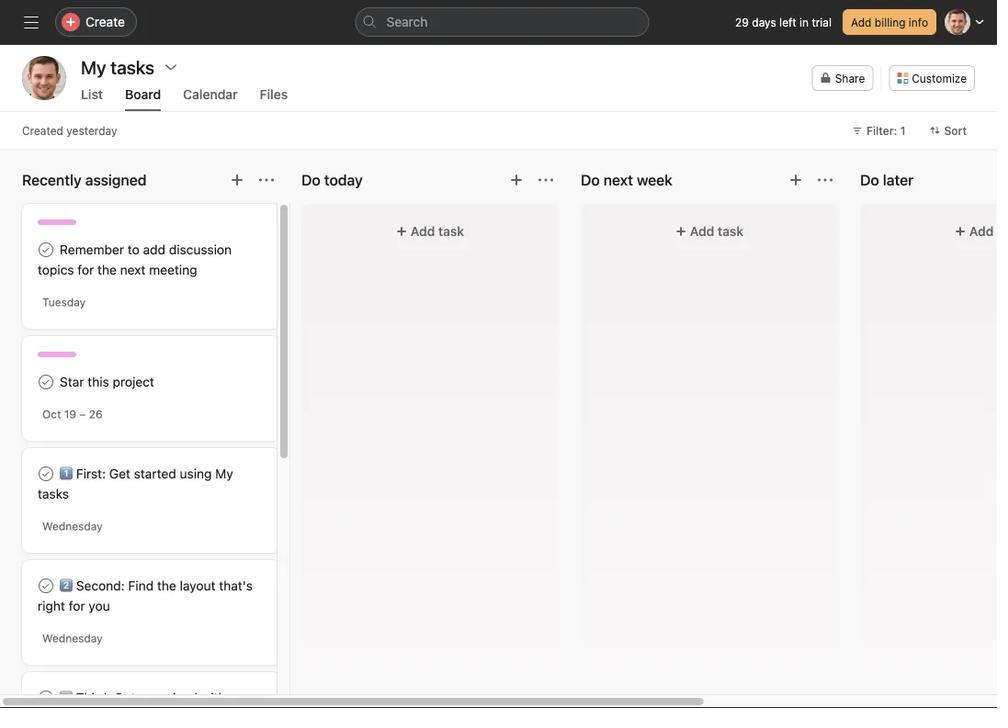 Task type: describe. For each thing, give the bounding box(es) containing it.
get for first:
[[109, 467, 130, 482]]

tt
[[35, 69, 53, 87]]

19
[[64, 408, 76, 421]]

filter: 1 button
[[844, 118, 914, 143]]

oct
[[42, 408, 61, 421]]

my
[[215, 467, 233, 482]]

add 
[[970, 224, 997, 239]]

add task image for do next week
[[789, 173, 803, 188]]

remember
[[60, 242, 124, 257]]

add task button for do next week
[[592, 215, 827, 248]]

billing
[[875, 16, 906, 28]]

filter:
[[867, 124, 898, 137]]

add task image for do today
[[509, 173, 524, 188]]

tasks
[[38, 487, 69, 502]]

share
[[835, 72, 865, 85]]

tuesday button
[[42, 296, 86, 309]]

filter: 1
[[867, 124, 906, 137]]

search
[[387, 14, 428, 29]]

more section actions image for do today
[[539, 173, 553, 188]]

to
[[128, 242, 140, 257]]

add for the add button
[[970, 224, 994, 239]]

29 days left in trial
[[735, 16, 832, 28]]

the inside '2️⃣ second: find the layout that's right for you'
[[157, 579, 176, 594]]

add task button for do today
[[313, 215, 548, 248]]

recently assigned
[[22, 171, 147, 189]]

board link
[[125, 87, 161, 111]]

completed image
[[35, 371, 57, 393]]

tt button
[[22, 56, 66, 100]]

meeting
[[149, 262, 197, 278]]

find
[[128, 579, 154, 594]]

29
[[735, 16, 749, 28]]

wednesday button for tasks
[[42, 520, 103, 533]]

third:
[[76, 691, 111, 706]]

add for the add task button related to do today
[[411, 224, 435, 239]]

the inside remember to add discussion topics for the next meeting
[[97, 262, 117, 278]]

2️⃣ second: find the layout that's right for you
[[38, 579, 253, 614]]

share button
[[812, 65, 874, 91]]

task for do next week
[[718, 224, 744, 239]]

right
[[38, 599, 65, 614]]

files link
[[260, 87, 288, 111]]

days
[[752, 16, 776, 28]]

my tasks
[[81, 56, 155, 78]]

star this project
[[60, 375, 154, 390]]

add for the add task button associated with do next week
[[690, 224, 715, 239]]

using
[[180, 467, 212, 482]]

add billing info button
[[843, 9, 937, 35]]

organized
[[139, 691, 198, 706]]

next week
[[604, 171, 673, 189]]

show options image
[[164, 60, 178, 74]]

1️⃣
[[60, 467, 73, 482]]

for inside remember to add discussion topics for the next meeting
[[77, 262, 94, 278]]

remember to add discussion topics for the next meeting
[[38, 242, 232, 278]]

do next week
[[581, 171, 673, 189]]

in
[[800, 16, 809, 28]]

layout
[[180, 579, 216, 594]]

created
[[22, 124, 63, 137]]

Completed checkbox
[[35, 371, 57, 393]]

info
[[909, 16, 928, 28]]

oct 19 – 26
[[42, 408, 103, 421]]

search list box
[[355, 7, 649, 37]]

add button
[[871, 215, 997, 248]]

for inside '2️⃣ second: find the layout that's right for you'
[[69, 599, 85, 614]]

tuesday
[[42, 296, 86, 309]]

sort
[[944, 124, 967, 137]]

files
[[260, 87, 288, 102]]



Task type: locate. For each thing, give the bounding box(es) containing it.
wednesday for tasks
[[42, 520, 103, 533]]

0 horizontal spatial task
[[438, 224, 464, 239]]

star
[[60, 375, 84, 390]]

this
[[88, 375, 109, 390]]

completed checkbox left 2️⃣
[[35, 575, 57, 597]]

second:
[[76, 579, 125, 594]]

add task for do next week
[[690, 224, 744, 239]]

2 add task image from the left
[[789, 173, 803, 188]]

0 vertical spatial completed image
[[35, 239, 57, 261]]

left
[[780, 16, 797, 28]]

0 vertical spatial the
[[97, 262, 117, 278]]

0 horizontal spatial more section actions image
[[259, 173, 274, 188]]

more section actions image
[[259, 173, 274, 188], [539, 173, 553, 188], [818, 173, 833, 188]]

completed checkbox for 3️⃣ third: get organized with
[[38, 690, 52, 705]]

calendar link
[[183, 87, 238, 111]]

2 wednesday button from the top
[[42, 632, 103, 645]]

create button
[[55, 7, 137, 37]]

get right third:
[[114, 691, 135, 706]]

completed image up topics
[[35, 239, 57, 261]]

0 vertical spatial get
[[109, 467, 130, 482]]

started
[[134, 467, 176, 482]]

add
[[143, 242, 165, 257]]

26
[[89, 408, 103, 421]]

1 horizontal spatial add task
[[690, 224, 744, 239]]

Completed checkbox
[[35, 239, 57, 261], [35, 463, 57, 485], [35, 575, 57, 597], [38, 690, 52, 705]]

completed image left 2️⃣
[[35, 575, 57, 597]]

wednesday
[[42, 520, 103, 533], [42, 632, 103, 645]]

get inside 3️⃣ third: get organized with
[[114, 691, 135, 706]]

wednesday button for right
[[42, 632, 103, 645]]

add task button
[[313, 215, 548, 248], [592, 215, 827, 248]]

1 vertical spatial for
[[69, 599, 85, 614]]

create
[[85, 14, 125, 29]]

1 add task image from the left
[[509, 173, 524, 188]]

0 vertical spatial wednesday
[[42, 520, 103, 533]]

1 horizontal spatial task
[[718, 224, 744, 239]]

get inside 1️⃣ first: get started using my tasks
[[109, 467, 130, 482]]

2 vertical spatial completed image
[[35, 575, 57, 597]]

3️⃣
[[60, 691, 73, 706]]

add task
[[411, 224, 464, 239], [690, 224, 744, 239]]

2 completed image from the top
[[35, 463, 57, 485]]

2 task from the left
[[718, 224, 744, 239]]

completed checkbox up topics
[[35, 239, 57, 261]]

1
[[901, 124, 906, 137]]

get for third:
[[114, 691, 135, 706]]

wednesday button down right
[[42, 632, 103, 645]]

completed checkbox for remember to add discussion topics for the next meeting
[[35, 239, 57, 261]]

task
[[438, 224, 464, 239], [718, 224, 744, 239]]

yesterday
[[66, 124, 117, 137]]

the down remember
[[97, 262, 117, 278]]

for left you
[[69, 599, 85, 614]]

the
[[97, 262, 117, 278], [157, 579, 176, 594]]

2️⃣
[[60, 579, 73, 594]]

more section actions image left do on the right top of the page
[[539, 173, 553, 188]]

add task image left do on the right top of the page
[[509, 173, 524, 188]]

the right find
[[157, 579, 176, 594]]

1 add task button from the left
[[313, 215, 548, 248]]

sort button
[[921, 118, 975, 143]]

customize button
[[889, 65, 975, 91]]

more section actions image for do next week
[[818, 173, 833, 188]]

completed checkbox left 3️⃣
[[38, 690, 52, 705]]

1 horizontal spatial add task button
[[592, 215, 827, 248]]

2 more section actions image from the left
[[539, 173, 553, 188]]

0 vertical spatial wednesday button
[[42, 520, 103, 533]]

0 horizontal spatial add task button
[[313, 215, 548, 248]]

wednesday down right
[[42, 632, 103, 645]]

2 add task from the left
[[690, 224, 744, 239]]

0 horizontal spatial add task image
[[509, 173, 524, 188]]

wednesday button
[[42, 520, 103, 533], [42, 632, 103, 645]]

0 vertical spatial for
[[77, 262, 94, 278]]

1 horizontal spatial more section actions image
[[539, 173, 553, 188]]

1 horizontal spatial add task image
[[789, 173, 803, 188]]

topics
[[38, 262, 74, 278]]

get right first:
[[109, 467, 130, 482]]

add task for do today
[[411, 224, 464, 239]]

search button
[[355, 7, 649, 37]]

2 horizontal spatial more section actions image
[[818, 173, 833, 188]]

wednesday button down tasks
[[42, 520, 103, 533]]

completed image for remember to add discussion topics for the next meeting
[[35, 239, 57, 261]]

completed image for 1️⃣ first: get started using my tasks
[[35, 463, 57, 485]]

do later
[[860, 171, 914, 189]]

discussion
[[169, 242, 232, 257]]

1️⃣ first: get started using my tasks
[[38, 467, 233, 502]]

task for do today
[[438, 224, 464, 239]]

add
[[851, 16, 872, 28], [411, 224, 435, 239], [690, 224, 715, 239], [970, 224, 994, 239]]

completed image left the 1️⃣
[[35, 463, 57, 485]]

3 more section actions image from the left
[[818, 173, 833, 188]]

1 vertical spatial wednesday button
[[42, 632, 103, 645]]

add billing info
[[851, 16, 928, 28]]

2 add task button from the left
[[592, 215, 827, 248]]

completed checkbox left the 1️⃣
[[35, 463, 57, 485]]

get
[[109, 467, 130, 482], [114, 691, 135, 706]]

completed checkbox for 1️⃣ first: get started using my tasks
[[35, 463, 57, 485]]

–
[[79, 408, 86, 421]]

project
[[113, 375, 154, 390]]

more section actions image right add task image
[[259, 173, 274, 188]]

wednesday down tasks
[[42, 520, 103, 533]]

add task image left the do later
[[789, 173, 803, 188]]

1 task from the left
[[438, 224, 464, 239]]

list link
[[81, 87, 103, 111]]

completed checkbox for 2️⃣ second: find the layout that's right for you
[[35, 575, 57, 597]]

do today
[[302, 171, 363, 189]]

for
[[77, 262, 94, 278], [69, 599, 85, 614]]

2 wednesday from the top
[[42, 632, 103, 645]]

completed image for 2️⃣ second: find the layout that's right for you
[[35, 575, 57, 597]]

1 vertical spatial wednesday
[[42, 632, 103, 645]]

created yesterday
[[22, 124, 117, 137]]

wednesday for right
[[42, 632, 103, 645]]

expand sidebar image
[[24, 15, 39, 29]]

0 horizontal spatial add task
[[411, 224, 464, 239]]

3️⃣ third: get organized with
[[38, 691, 226, 709]]

1 vertical spatial get
[[114, 691, 135, 706]]

1 add task from the left
[[411, 224, 464, 239]]

more section actions image for recently assigned
[[259, 173, 274, 188]]

add task image
[[509, 173, 524, 188], [789, 173, 803, 188]]

that's
[[219, 579, 253, 594]]

calendar
[[183, 87, 238, 102]]

1 wednesday button from the top
[[42, 520, 103, 533]]

1 horizontal spatial the
[[157, 579, 176, 594]]

1 completed image from the top
[[35, 239, 57, 261]]

do
[[581, 171, 600, 189]]

add task image
[[230, 173, 245, 188]]

0 horizontal spatial the
[[97, 262, 117, 278]]

first:
[[76, 467, 106, 482]]

3 completed image from the top
[[35, 575, 57, 597]]

trial
[[812, 16, 832, 28]]

with
[[201, 691, 226, 706]]

for down remember
[[77, 262, 94, 278]]

1 wednesday from the top
[[42, 520, 103, 533]]

1 more section actions image from the left
[[259, 173, 274, 188]]

customize
[[912, 72, 967, 85]]

you
[[89, 599, 110, 614]]

completed image
[[35, 239, 57, 261], [35, 463, 57, 485], [35, 575, 57, 597]]

1 vertical spatial completed image
[[35, 463, 57, 485]]

1 vertical spatial the
[[157, 579, 176, 594]]

next
[[120, 262, 146, 278]]

board
[[125, 87, 161, 102]]

list
[[81, 87, 103, 102]]

more section actions image left the do later
[[818, 173, 833, 188]]



Task type: vqa. For each thing, say whether or not it's contained in the screenshot.
DO TODAY
yes



